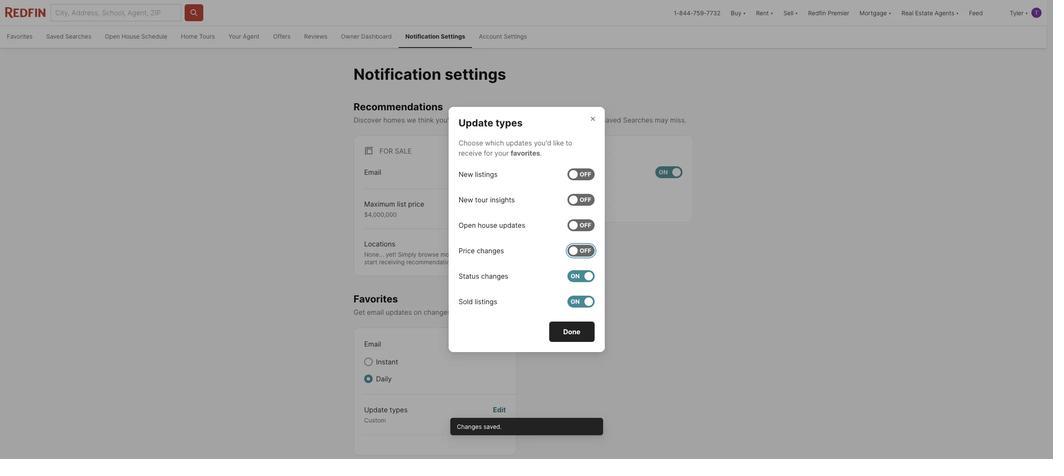 Task type: vqa. For each thing, say whether or not it's contained in the screenshot.
'homes' within the Favorites Get email updates on changes to the homes in
yes



Task type: locate. For each thing, give the bounding box(es) containing it.
instant right instant radio
[[376, 358, 398, 367]]

0 vertical spatial saved
[[46, 33, 64, 40]]

1 vertical spatial notification
[[354, 65, 441, 84]]

done
[[564, 328, 581, 336]]

None checkbox
[[656, 166, 683, 178], [568, 169, 595, 181], [568, 194, 595, 206], [656, 166, 683, 178], [568, 169, 595, 181], [568, 194, 595, 206]]

0 vertical spatial notification
[[406, 33, 440, 40]]

notification settings
[[406, 33, 466, 40]]

saved
[[46, 33, 64, 40], [602, 116, 622, 124]]

0 horizontal spatial favorites
[[7, 33, 33, 40]]

email down for sale
[[364, 168, 381, 177]]

searches left may
[[624, 116, 653, 124]]

in
[[497, 308, 503, 317]]

0 vertical spatial email
[[364, 168, 381, 177]]

0 horizontal spatial update
[[364, 406, 388, 415]]

offers link
[[267, 26, 298, 48]]

0 horizontal spatial updates
[[386, 308, 412, 317]]

1 horizontal spatial on
[[659, 169, 668, 176]]

2 settings from the left
[[504, 33, 527, 40]]

0 vertical spatial instant
[[555, 186, 577, 194]]

Daily radio
[[364, 375, 373, 384]]

1 horizontal spatial types
[[496, 117, 523, 129]]

reviews
[[304, 33, 328, 40]]

0 horizontal spatial daily
[[376, 375, 392, 384]]

1 for from the left
[[380, 147, 393, 155]]

1 vertical spatial to
[[477, 251, 483, 258]]

1 vertical spatial on
[[414, 308, 422, 317]]

1 horizontal spatial updates
[[506, 139, 532, 147]]

7732
[[707, 9, 721, 16]]

settings left account
[[441, 33, 466, 40]]

0 vertical spatial favorites
[[7, 33, 33, 40]]

offers
[[273, 33, 291, 40]]

1 vertical spatial searches
[[624, 116, 653, 124]]

receive
[[459, 149, 482, 158]]

0 horizontal spatial types
[[390, 406, 408, 415]]

0 vertical spatial update
[[459, 117, 494, 129]]

homes
[[384, 116, 405, 124], [457, 251, 476, 258], [474, 308, 495, 317]]

0 vertical spatial homes
[[384, 116, 405, 124]]

yet!
[[386, 251, 396, 258]]

1 vertical spatial saved
[[602, 116, 622, 124]]

1 horizontal spatial like
[[554, 139, 564, 147]]

your right ones
[[586, 116, 600, 124]]

1 vertical spatial favorites
[[354, 294, 398, 305]]

1 horizontal spatial on
[[489, 116, 497, 124]]

updates
[[506, 139, 532, 147], [386, 308, 412, 317]]

daily for daily option
[[555, 203, 570, 211]]

custom
[[364, 417, 386, 424]]

edit button
[[492, 199, 505, 218], [493, 405, 506, 425]]

2 email from the top
[[364, 340, 381, 349]]

1 vertical spatial email
[[364, 340, 381, 349]]

0 horizontal spatial searches
[[65, 33, 91, 40]]

for
[[380, 147, 393, 155], [558, 147, 572, 155]]

1 horizontal spatial for
[[558, 147, 572, 155]]

saved right ones
[[602, 116, 622, 124]]

list
[[397, 200, 407, 208]]

to right more
[[477, 251, 483, 258]]

update inside update types custom
[[364, 406, 388, 415]]

homes left in
[[474, 308, 495, 317]]

on inside recommendations discover homes we think you'll like based on your browsing—even ones your saved searches may miss.
[[489, 116, 497, 124]]

settings
[[441, 33, 466, 40], [504, 33, 527, 40]]

0 vertical spatial types
[[496, 117, 523, 129]]

update types element
[[459, 107, 533, 129]]

your
[[499, 116, 513, 124], [586, 116, 600, 124], [495, 149, 509, 158]]

saved searches link
[[39, 26, 98, 48]]

0 vertical spatial updates
[[506, 139, 532, 147]]

1 vertical spatial updates
[[386, 308, 412, 317]]

for
[[484, 149, 493, 158]]

1 vertical spatial daily
[[376, 375, 392, 384]]

0 vertical spatial on
[[489, 116, 497, 124]]

instant right instant option
[[555, 186, 577, 194]]

to left "the"
[[453, 308, 460, 317]]

on
[[481, 169, 490, 176], [659, 169, 668, 176]]

instant for instant option
[[555, 186, 577, 194]]

daily for daily radio
[[376, 375, 392, 384]]

0 horizontal spatial instant
[[376, 358, 398, 367]]

notification up notification settings
[[406, 33, 440, 40]]

the
[[462, 308, 472, 317]]

searches left open
[[65, 33, 91, 40]]

redfin premier
[[809, 9, 850, 16]]

1 horizontal spatial searches
[[624, 116, 653, 124]]

none...
[[364, 251, 384, 258]]

0 horizontal spatial saved
[[46, 33, 64, 40]]

favorites
[[7, 33, 33, 40], [354, 294, 398, 305]]

0 horizontal spatial settings
[[441, 33, 466, 40]]

update types custom
[[364, 406, 408, 424]]

you'll
[[436, 116, 452, 124]]

locations none... yet! simply browse more homes to start receiving recommendations.
[[364, 240, 483, 266]]

on right based in the left of the page
[[489, 116, 497, 124]]

like right you'd
[[554, 139, 564, 147]]

tours
[[199, 33, 215, 40]]

saved right favorites link
[[46, 33, 64, 40]]

email up instant radio
[[364, 340, 381, 349]]

maximum
[[364, 200, 395, 208]]

edit
[[492, 200, 505, 208], [493, 406, 506, 415]]

favorites inside favorites link
[[7, 33, 33, 40]]

redfin
[[809, 9, 827, 16]]

1 horizontal spatial update
[[459, 117, 494, 129]]

favorites inside the "favorites get email updates on changes to the homes in"
[[354, 294, 398, 305]]

0 vertical spatial daily
[[555, 203, 570, 211]]

update up choose
[[459, 117, 494, 129]]

2 vertical spatial to
[[453, 308, 460, 317]]

0 vertical spatial edit button
[[492, 199, 505, 218]]

notification settings
[[354, 65, 507, 84]]

for rent
[[558, 147, 591, 155]]

open
[[105, 33, 120, 40]]

1 vertical spatial edit button
[[493, 405, 506, 425]]

1 horizontal spatial settings
[[504, 33, 527, 40]]

2 horizontal spatial to
[[566, 139, 573, 147]]

for left rent
[[558, 147, 572, 155]]

choose
[[459, 139, 484, 147]]

1 vertical spatial homes
[[457, 251, 476, 258]]

2 vertical spatial homes
[[474, 308, 495, 317]]

1 horizontal spatial favorites
[[354, 294, 398, 305]]

email
[[364, 168, 381, 177], [364, 340, 381, 349]]

price
[[408, 200, 424, 208]]

owner dashboard
[[341, 33, 392, 40]]

notification up recommendations
[[354, 65, 441, 84]]

0 horizontal spatial on
[[414, 308, 422, 317]]

your agent link
[[222, 26, 267, 48]]

daily right daily radio
[[376, 375, 392, 384]]

0 horizontal spatial for
[[380, 147, 393, 155]]

we
[[407, 116, 416, 124]]

settings right account
[[504, 33, 527, 40]]

2 for from the left
[[558, 147, 572, 155]]

1 vertical spatial instant
[[376, 358, 398, 367]]

1 horizontal spatial daily
[[555, 203, 570, 211]]

1 vertical spatial types
[[390, 406, 408, 415]]

1 settings from the left
[[441, 33, 466, 40]]

like inside choose which updates you'd like to receive for your
[[554, 139, 564, 147]]

types for update types custom
[[390, 406, 408, 415]]

to left rent
[[566, 139, 573, 147]]

homes right more
[[457, 251, 476, 258]]

for left sale
[[380, 147, 393, 155]]

1 vertical spatial update
[[364, 406, 388, 415]]

update inside dialog
[[459, 117, 494, 129]]

your up which
[[499, 116, 513, 124]]

on left changes
[[414, 308, 422, 317]]

0 horizontal spatial to
[[453, 308, 460, 317]]

1-844-759-7732 link
[[674, 9, 721, 16]]

homes down recommendations
[[384, 116, 405, 124]]

1 horizontal spatial instant
[[555, 186, 577, 194]]

0 horizontal spatial on
[[481, 169, 490, 176]]

0 vertical spatial edit
[[492, 200, 505, 208]]

$4,000,000
[[364, 211, 397, 218]]

updates right email
[[386, 308, 412, 317]]

your inside choose which updates you'd like to receive for your
[[495, 149, 509, 158]]

1 email from the top
[[364, 168, 381, 177]]

like right you'll
[[454, 116, 465, 124]]

to
[[566, 139, 573, 147], [477, 251, 483, 258], [453, 308, 460, 317]]

0 horizontal spatial like
[[454, 116, 465, 124]]

changes
[[457, 423, 482, 430]]

your
[[229, 33, 241, 40]]

0 vertical spatial to
[[566, 139, 573, 147]]

1 vertical spatial edit
[[493, 406, 506, 415]]

searches
[[65, 33, 91, 40], [624, 116, 653, 124]]

home tours
[[181, 33, 215, 40]]

updates up favorites
[[506, 139, 532, 147]]

types
[[496, 117, 523, 129], [390, 406, 408, 415]]

types inside dialog
[[496, 117, 523, 129]]

update
[[459, 117, 494, 129], [364, 406, 388, 415]]

favorites get email updates on changes to the homes in
[[354, 294, 505, 317]]

types inside update types custom
[[390, 406, 408, 415]]

email for update
[[364, 340, 381, 349]]

simply
[[398, 251, 417, 258]]

updates inside choose which updates you'd like to receive for your
[[506, 139, 532, 147]]

schedule
[[141, 33, 167, 40]]

instant
[[555, 186, 577, 194], [376, 358, 398, 367]]

favorites for favorites
[[7, 33, 33, 40]]

update up the custom at the left
[[364, 406, 388, 415]]

1 vertical spatial like
[[554, 139, 564, 147]]

daily
[[555, 203, 570, 211], [376, 375, 392, 384]]

Daily radio
[[543, 203, 551, 211]]

receiving
[[379, 259, 405, 266]]

None checkbox
[[477, 166, 505, 178], [568, 220, 595, 231], [568, 245, 595, 257], [568, 271, 595, 282], [568, 296, 595, 308], [477, 166, 505, 178], [568, 220, 595, 231], [568, 245, 595, 257], [568, 271, 595, 282], [568, 296, 595, 308]]

1 horizontal spatial saved
[[602, 116, 622, 124]]

which
[[485, 139, 504, 147]]

Instant radio
[[364, 358, 373, 367]]

homes inside the "favorites get email updates on changes to the homes in"
[[474, 308, 495, 317]]

1 horizontal spatial to
[[477, 251, 483, 258]]

email for maximum
[[364, 168, 381, 177]]

based
[[467, 116, 487, 124]]

daily right daily option
[[555, 203, 570, 211]]

your down which
[[495, 149, 509, 158]]

759-
[[694, 9, 707, 16]]

settings for notification settings
[[441, 33, 466, 40]]

1 on from the left
[[481, 169, 490, 176]]

0 vertical spatial like
[[454, 116, 465, 124]]

like inside recommendations discover homes we think you'll like based on your browsing—even ones your saved searches may miss.
[[454, 116, 465, 124]]

types for update types
[[496, 117, 523, 129]]



Task type: describe. For each thing, give the bounding box(es) containing it.
account
[[479, 33, 502, 40]]

open house schedule link
[[98, 26, 174, 48]]

more
[[441, 251, 455, 258]]

homes inside locations none... yet! simply browse more homes to start receiving recommendations.
[[457, 251, 476, 258]]

dashboard
[[361, 33, 392, 40]]

saved.
[[484, 423, 502, 430]]

your agent
[[229, 33, 260, 40]]

for for for sale
[[380, 147, 393, 155]]

agent
[[243, 33, 260, 40]]

maximum list price $4,000,000
[[364, 200, 424, 218]]

submit search image
[[190, 8, 198, 17]]

account settings link
[[472, 26, 534, 48]]

may
[[655, 116, 669, 124]]

notification for notification settings
[[406, 33, 440, 40]]

to inside the "favorites get email updates on changes to the homes in"
[[453, 308, 460, 317]]

saved searches
[[46, 33, 91, 40]]

notification settings link
[[399, 26, 472, 48]]

for sale
[[380, 147, 412, 155]]

discover
[[354, 116, 382, 124]]

email
[[367, 308, 384, 317]]

1-
[[674, 9, 680, 16]]

locations
[[364, 240, 396, 249]]

start
[[364, 259, 378, 266]]

you'd
[[534, 139, 552, 147]]

open house schedule
[[105, 33, 167, 40]]

miss.
[[671, 116, 687, 124]]

saved inside recommendations discover homes we think you'll like based on your browsing—even ones your saved searches may miss.
[[602, 116, 622, 124]]

settings for account settings
[[504, 33, 527, 40]]

owner
[[341, 33, 360, 40]]

for for for rent
[[558, 147, 572, 155]]

favorites .
[[511, 149, 542, 158]]

2 on from the left
[[659, 169, 668, 176]]

favorites for favorites get email updates on changes to the homes in
[[354, 294, 398, 305]]

home tours link
[[174, 26, 222, 48]]

edit button for update types
[[493, 405, 506, 425]]

844-
[[680, 9, 694, 16]]

home
[[181, 33, 198, 40]]

to inside locations none... yet! simply browse more homes to start receiving recommendations.
[[477, 251, 483, 258]]

ones
[[568, 116, 584, 124]]

house
[[122, 33, 140, 40]]

Instant radio
[[543, 186, 551, 194]]

update types dialog
[[449, 107, 605, 353]]

recommendations
[[354, 101, 443, 113]]

instant for instant radio
[[376, 358, 398, 367]]

redfin premier button
[[804, 0, 855, 25]]

update for update types custom
[[364, 406, 388, 415]]

done button
[[550, 322, 595, 342]]

browsing—even
[[515, 116, 566, 124]]

searches inside recommendations discover homes we think you'll like based on your browsing—even ones your saved searches may miss.
[[624, 116, 653, 124]]

browse
[[419, 251, 439, 258]]

update types
[[459, 117, 523, 129]]

premier
[[828, 9, 850, 16]]

user photo image
[[1032, 8, 1042, 18]]

feed
[[970, 9, 984, 16]]

1-844-759-7732
[[674, 9, 721, 16]]

changes
[[424, 308, 451, 317]]

favorites link
[[0, 26, 39, 48]]

choose which updates you'd like to receive for your
[[459, 139, 573, 158]]

rent
[[574, 147, 591, 155]]

favorites
[[511, 149, 541, 158]]

.
[[541, 149, 542, 158]]

get
[[354, 308, 365, 317]]

changes saved.
[[457, 423, 502, 430]]

notification for notification settings
[[354, 65, 441, 84]]

reviews link
[[298, 26, 334, 48]]

feed button
[[965, 0, 1005, 25]]

recommendations discover homes we think you'll like based on your browsing—even ones your saved searches may miss.
[[354, 101, 687, 124]]

recommendations.
[[407, 259, 459, 266]]

update for update types
[[459, 117, 494, 129]]

think
[[418, 116, 434, 124]]

edit for update types
[[493, 406, 506, 415]]

settings
[[445, 65, 507, 84]]

sale
[[395, 147, 412, 155]]

edit button for maximum list price
[[492, 199, 505, 218]]

owner dashboard link
[[334, 26, 399, 48]]

account settings
[[479, 33, 527, 40]]

on inside the "favorites get email updates on changes to the homes in"
[[414, 308, 422, 317]]

updates inside the "favorites get email updates on changes to the homes in"
[[386, 308, 412, 317]]

to inside choose which updates you'd like to receive for your
[[566, 139, 573, 147]]

0 vertical spatial searches
[[65, 33, 91, 40]]

homes inside recommendations discover homes we think you'll like based on your browsing—even ones your saved searches may miss.
[[384, 116, 405, 124]]

edit for maximum list price
[[492, 200, 505, 208]]



